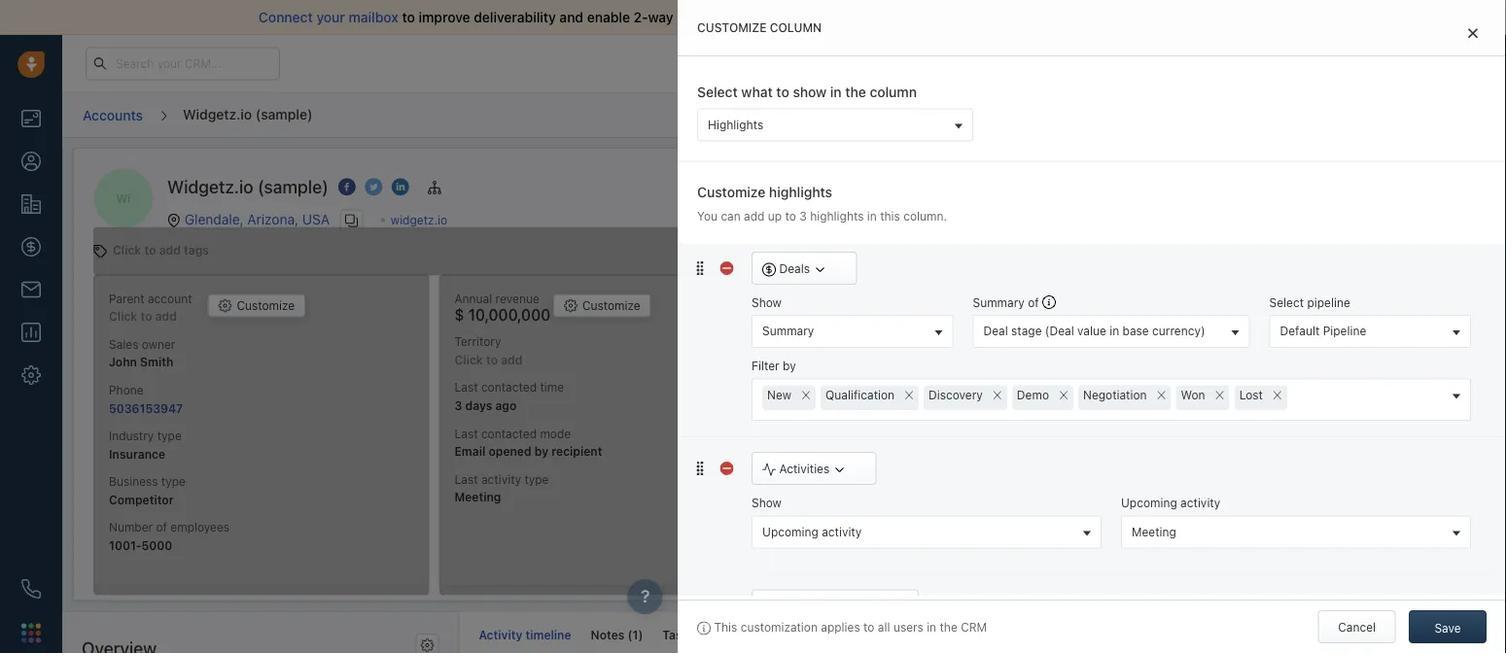 Task type: vqa. For each thing, say whether or not it's contained in the screenshot.
the leftmost Lead
no



Task type: describe. For each thing, give the bounding box(es) containing it.
× for won
[[1215, 383, 1226, 404]]

explore
[[1139, 56, 1181, 70]]

usa
[[302, 211, 330, 227]]

click
[[113, 244, 141, 257]]

deliverability
[[474, 9, 556, 25]]

to right the what
[[777, 84, 790, 100]]

accounts
[[83, 107, 143, 123]]

explore plans link
[[1129, 52, 1226, 75]]

john smith
[[1185, 539, 1238, 550]]

improve
[[419, 9, 470, 25]]

tasks ( 1 )
[[663, 628, 714, 642]]

3 customize button from the left
[[899, 294, 997, 317]]

way
[[648, 9, 674, 25]]

show for upcoming activity
[[752, 497, 782, 510]]

stage
[[1012, 325, 1042, 338]]

timeline
[[526, 628, 572, 642]]

1 horizontal spatial activity
[[986, 628, 1029, 642]]

in left "21" on the right top of the page
[[1052, 57, 1061, 70]]

summary of
[[973, 296, 1040, 310]]

create custom sales activity link
[[845, 628, 1029, 642]]

0 vertical spatial widgetz.io (sample)
[[183, 106, 313, 122]]

phone image
[[21, 580, 41, 599]]

this
[[714, 621, 738, 634]]

( for notes
[[628, 628, 633, 642]]

21
[[1064, 57, 1076, 70]]

× for lost
[[1273, 383, 1283, 404]]

demo
[[1017, 389, 1050, 402]]

crm
[[961, 621, 987, 634]]

× button for won
[[1211, 383, 1230, 405]]

notes ( 1 )
[[591, 628, 643, 642]]

1 for meetings ( 1 )
[[794, 628, 800, 642]]

1 vertical spatial add
[[159, 244, 181, 257]]

0 vertical spatial upcoming
[[1122, 497, 1178, 510]]

summary for summary
[[763, 325, 815, 338]]

connect your mailbox link
[[259, 9, 402, 25]]

connect
[[259, 9, 313, 25]]

select for select pipeline
[[1270, 296, 1305, 310]]

freshworks switcher image
[[21, 624, 41, 643]]

send email image
[[1314, 56, 1328, 72]]

× button for discovery
[[988, 383, 1008, 405]]

1 horizontal spatial of
[[1028, 296, 1040, 310]]

with
[[1396, 495, 1419, 508]]

to right "click"
[[144, 244, 156, 257]]

× button for negotiation
[[1152, 383, 1172, 405]]

× for qualification
[[904, 383, 915, 404]]

customize highlights you can add up to 3 highlights in this column.
[[698, 184, 948, 223]]

) for notes ( 1 )
[[639, 628, 643, 642]]

1 vertical spatial highlights
[[810, 209, 864, 223]]

select what to show in the column
[[698, 84, 917, 100]]

twitter circled image
[[365, 177, 383, 198]]

column.
[[904, 209, 948, 223]]

customization
[[741, 621, 818, 634]]

this customization applies to all users in the crm
[[714, 621, 987, 634]]

( for meetings
[[789, 628, 794, 642]]

up
[[768, 209, 782, 223]]

( for tasks
[[698, 628, 703, 642]]

to right mailbox
[[402, 9, 415, 25]]

0 horizontal spatial tags
[[184, 244, 209, 257]]

lost
[[1240, 389, 1263, 402]]

activities
[[780, 462, 830, 476]]

highlights
[[708, 118, 764, 131]]

0 vertical spatial highlights
[[769, 184, 833, 200]]

value
[[1078, 325, 1107, 338]]

you
[[698, 209, 718, 223]]

1 a from the left
[[1245, 495, 1252, 508]]

) for meetings ( 1 )
[[800, 628, 805, 642]]

move image
[[694, 462, 707, 476]]

activity
[[479, 628, 523, 642]]

× for discovery
[[993, 383, 1003, 404]]

sales inside is a large insurance company with a 100 member sales team
[[1219, 511, 1248, 525]]

× for demo
[[1059, 383, 1069, 404]]

in inside button
[[1110, 325, 1120, 338]]

by
[[783, 360, 796, 373]]

qualification
[[826, 389, 895, 402]]

hide tags
[[768, 244, 821, 258]]

call button
[[901, 99, 960, 132]]

0 vertical spatial the
[[846, 84, 867, 100]]

× button for lost
[[1268, 383, 1288, 405]]

select pipeline
[[1270, 296, 1351, 310]]

meeting button
[[1122, 516, 1472, 549]]

meetings ( 1 )
[[733, 628, 805, 642]]

this
[[881, 209, 901, 223]]

to inside customize highlights you can add up to 3 highlights in this column.
[[786, 209, 797, 223]]

meetings
[[733, 628, 786, 642]]

notes
[[591, 628, 625, 642]]

large
[[1255, 495, 1282, 508]]

new
[[768, 389, 792, 402]]

× button for qualification
[[900, 383, 919, 405]]

call
[[930, 108, 950, 122]]

insurance
[[1286, 495, 1339, 508]]

save button
[[1410, 611, 1487, 644]]

negotiation
[[1084, 389, 1147, 402]]

) for tasks ( 1 )
[[709, 628, 714, 642]]

member
[[1171, 511, 1216, 525]]

1 for notes ( 1 )
[[633, 628, 639, 642]]

glendale, arizona, usa link
[[185, 211, 330, 227]]

team
[[1251, 511, 1278, 525]]

arizona,
[[247, 211, 299, 227]]

plans
[[1185, 56, 1215, 70]]

conversations.
[[765, 9, 860, 25]]

call link
[[901, 99, 960, 132]]

0 vertical spatial upcoming activity
[[1122, 497, 1221, 510]]

tags inside button
[[797, 244, 821, 258]]

filter by
[[752, 360, 796, 373]]

cancel
[[1339, 621, 1376, 634]]

save
[[1435, 622, 1462, 635]]

customize
[[698, 21, 767, 35]]

0 vertical spatial activity
[[1181, 497, 1221, 510]]

down arrow image
[[814, 263, 827, 277]]

filter
[[752, 360, 780, 373]]

customize column
[[698, 21, 822, 35]]

deal stage (deal value in base currency) button
[[973, 315, 1250, 348]]

upcoming activity button
[[752, 516, 1102, 549]]

summary for summary of
[[973, 296, 1025, 310]]

add inside customize highlights you can add up to 3 highlights in this column.
[[744, 209, 765, 223]]

in right show
[[831, 84, 842, 100]]

all
[[878, 621, 891, 634]]

customize inside customize highlights you can add up to 3 highlights in this column.
[[698, 184, 766, 200]]



Task type: locate. For each thing, give the bounding box(es) containing it.
1 horizontal spatial sales
[[1219, 511, 1248, 525]]

show down "deals"
[[752, 296, 782, 310]]

1 ( from the left
[[628, 628, 633, 642]]

ends
[[1024, 57, 1049, 70]]

highlights
[[769, 184, 833, 200], [810, 209, 864, 223]]

of right sync
[[711, 9, 724, 25]]

deal stage (deal value in base currency)
[[984, 325, 1206, 338]]

users
[[894, 621, 924, 634]]

1 horizontal spatial tags
[[797, 244, 821, 258]]

100
[[1432, 495, 1452, 508]]

upcoming up meeting
[[1122, 497, 1178, 510]]

email
[[728, 9, 762, 25]]

mng settings image
[[421, 639, 434, 652]]

the left crm
[[940, 621, 958, 634]]

to left 3
[[786, 209, 797, 223]]

5 × from the left
[[1157, 383, 1167, 404]]

move image
[[694, 262, 707, 275]]

dialog containing ×
[[678, 0, 1507, 654]]

× left demo
[[993, 383, 1003, 404]]

2 × from the left
[[904, 383, 915, 404]]

1 × button from the left
[[797, 383, 816, 405]]

× right new
[[801, 383, 812, 404]]

3 1 from the left
[[794, 628, 800, 642]]

in left base
[[1110, 325, 1120, 338]]

tags
[[184, 244, 209, 257], [797, 244, 821, 258]]

select up default
[[1270, 296, 1305, 310]]

2 show from the top
[[752, 497, 782, 510]]

customize button
[[208, 294, 306, 317], [553, 294, 651, 317], [899, 294, 997, 317]]

highlights up 3
[[769, 184, 833, 200]]

click to add tags
[[113, 244, 209, 257]]

sales down is
[[1219, 511, 1248, 525]]

is a large insurance company with a 100 member sales team
[[1171, 495, 1452, 525]]

1 horizontal spatial 1
[[703, 628, 709, 642]]

Search your CRM... text field
[[86, 47, 280, 80]]

× right lost
[[1273, 383, 1283, 404]]

1 right meetings
[[794, 628, 800, 642]]

1 ) from the left
[[639, 628, 643, 642]]

widgetz.io link
[[1171, 495, 1230, 508]]

2 vertical spatial widgetz.io
[[1171, 495, 1230, 508]]

2 1 from the left
[[703, 628, 709, 642]]

5 × button from the left
[[1152, 383, 1172, 405]]

column up highlights button
[[870, 84, 917, 100]]

× button right won
[[1211, 383, 1230, 405]]

(sample) up arizona,
[[258, 177, 329, 197]]

1
[[633, 628, 639, 642], [703, 628, 709, 642], [794, 628, 800, 642]]

sales right custom
[[953, 628, 983, 642]]

( right notes on the bottom
[[628, 628, 633, 642]]

2 horizontal spatial activity
[[1181, 497, 1221, 510]]

× button right demo
[[1054, 383, 1074, 405]]

1 left this
[[703, 628, 709, 642]]

2 horizontal spatial 1
[[794, 628, 800, 642]]

2-
[[634, 9, 648, 25]]

tags down glendale,
[[184, 244, 209, 257]]

× button left demo
[[988, 383, 1008, 405]]

widgetz.io
[[391, 213, 448, 227]]

create custom sales activity
[[866, 628, 1029, 642]]

4 × from the left
[[1059, 383, 1069, 404]]

upcoming down activities
[[763, 525, 819, 539]]

6 × from the left
[[1215, 383, 1226, 404]]

0 horizontal spatial column
[[770, 21, 822, 35]]

× left won
[[1157, 383, 1167, 404]]

× button right new
[[797, 383, 816, 405]]

deals button
[[752, 252, 857, 285]]

activity down down arrow icon
[[822, 525, 862, 539]]

smith
[[1211, 539, 1238, 550]]

select up "highlights"
[[698, 84, 738, 100]]

upcoming activity inside button
[[763, 525, 862, 539]]

widgetz.io down the search your crm... text field
[[183, 106, 252, 122]]

2 ( from the left
[[698, 628, 703, 642]]

0 vertical spatial summary
[[973, 296, 1025, 310]]

enable
[[587, 9, 630, 25]]

select for select what to show in the column
[[698, 84, 738, 100]]

widgetz.io (sample) down the search your crm... text field
[[183, 106, 313, 122]]

of up stage
[[1028, 296, 1040, 310]]

your
[[317, 9, 345, 25]]

activities button
[[752, 452, 877, 485]]

1 vertical spatial summary
[[763, 325, 815, 338]]

1 vertical spatial show
[[752, 497, 782, 510]]

show
[[752, 296, 782, 310], [752, 497, 782, 510]]

×
[[801, 383, 812, 404], [904, 383, 915, 404], [993, 383, 1003, 404], [1059, 383, 1069, 404], [1157, 383, 1167, 404], [1215, 383, 1226, 404], [1273, 383, 1283, 404]]

glendale,
[[185, 211, 244, 227]]

0 vertical spatial column
[[770, 21, 822, 35]]

highlights button
[[698, 108, 974, 141]]

1 vertical spatial column
[[870, 84, 917, 100]]

default pipeline button
[[1270, 315, 1472, 348]]

deal
[[984, 325, 1008, 338]]

1 horizontal spatial (
[[698, 628, 703, 642]]

0 vertical spatial (sample)
[[256, 106, 313, 122]]

connect your mailbox to improve deliverability and enable 2-way sync of email conversations.
[[259, 9, 860, 25]]

0 horizontal spatial customize button
[[208, 294, 306, 317]]

tasks
[[663, 628, 695, 642]]

3 ) from the left
[[800, 628, 805, 642]]

highlights right 3
[[810, 209, 864, 223]]

1 vertical spatial widgetz.io (sample)
[[167, 177, 329, 197]]

0 horizontal spatial add
[[159, 244, 181, 257]]

in inside customize highlights you can add up to 3 highlights in this column.
[[868, 209, 877, 223]]

0 horizontal spatial 1
[[633, 628, 639, 642]]

upcoming activity
[[1122, 497, 1221, 510], [763, 525, 862, 539]]

phone element
[[12, 570, 51, 609]]

in left this
[[868, 209, 877, 223]]

0 horizontal spatial of
[[711, 9, 724, 25]]

0 horizontal spatial sales
[[953, 628, 983, 642]]

( right tasks
[[698, 628, 703, 642]]

0 vertical spatial select
[[698, 84, 738, 100]]

1 vertical spatial widgetz.io
[[167, 177, 253, 197]]

applies
[[821, 621, 861, 634]]

summary up the 'by' at right bottom
[[763, 325, 815, 338]]

the up highlights button
[[846, 84, 867, 100]]

widgetz.io up glendale,
[[167, 177, 253, 197]]

upcoming activity up member
[[1122, 497, 1221, 510]]

dialog
[[678, 0, 1507, 654]]

company
[[1342, 495, 1393, 508]]

1 vertical spatial upcoming activity
[[763, 525, 862, 539]]

hide tags button
[[739, 240, 831, 263]]

summary up deal
[[973, 296, 1025, 310]]

× for negotiation
[[1157, 383, 1167, 404]]

( right meetings
[[789, 628, 794, 642]]

2 horizontal spatial (
[[789, 628, 794, 642]]

(sample) down connect
[[256, 106, 313, 122]]

activity right custom
[[986, 628, 1029, 642]]

2 horizontal spatial )
[[800, 628, 805, 642]]

mailbox
[[349, 9, 399, 25]]

sync
[[677, 9, 707, 25]]

2 a from the left
[[1422, 495, 1429, 508]]

explore plans
[[1139, 56, 1215, 70]]

won
[[1181, 389, 1206, 402]]

1 1 from the left
[[633, 628, 639, 642]]

linkedin circled image
[[392, 177, 409, 198]]

1 vertical spatial (sample)
[[258, 177, 329, 197]]

1 right notes on the bottom
[[633, 628, 639, 642]]

upcoming activity down activities button
[[763, 525, 862, 539]]

show
[[793, 84, 827, 100]]

add left up
[[744, 209, 765, 223]]

) right notes on the bottom
[[639, 628, 643, 642]]

1 vertical spatial sales
[[953, 628, 983, 642]]

× button for new
[[797, 383, 816, 405]]

0 vertical spatial show
[[752, 296, 782, 310]]

None search field
[[1288, 386, 1312, 406]]

create
[[866, 628, 904, 642]]

trial
[[1001, 57, 1021, 70]]

default
[[1281, 325, 1320, 338]]

× button left discovery
[[900, 383, 919, 405]]

× right won
[[1215, 383, 1226, 404]]

facebook circled image
[[338, 177, 356, 198]]

your trial ends in 21 days
[[975, 57, 1102, 70]]

1 show from the top
[[752, 296, 782, 310]]

2 horizontal spatial customize button
[[899, 294, 997, 317]]

tags up down arrow image
[[797, 244, 821, 258]]

0 horizontal spatial select
[[698, 84, 738, 100]]

currency)
[[1153, 325, 1206, 338]]

days
[[1079, 57, 1102, 70]]

0 horizontal spatial summary
[[763, 325, 815, 338]]

× button right lost
[[1268, 383, 1288, 405]]

1 horizontal spatial customize button
[[553, 294, 651, 317]]

1 customize button from the left
[[208, 294, 306, 317]]

2 × button from the left
[[900, 383, 919, 405]]

3 ( from the left
[[789, 628, 794, 642]]

× left discovery
[[904, 383, 915, 404]]

a left 100
[[1422, 495, 1429, 508]]

add right "click"
[[159, 244, 181, 257]]

1 horizontal spatial column
[[870, 84, 917, 100]]

to left all
[[864, 621, 875, 634]]

1 vertical spatial of
[[1028, 296, 1040, 310]]

× for new
[[801, 383, 812, 404]]

pipeline
[[1308, 296, 1351, 310]]

custom
[[908, 628, 950, 642]]

0 horizontal spatial the
[[846, 84, 867, 100]]

0 horizontal spatial (
[[628, 628, 633, 642]]

widgetz.io up member
[[1171, 495, 1230, 508]]

your
[[975, 57, 998, 70]]

1 vertical spatial the
[[940, 621, 958, 634]]

2 vertical spatial activity
[[986, 628, 1029, 642]]

1 for tasks ( 1 )
[[703, 628, 709, 642]]

1 horizontal spatial summary
[[973, 296, 1025, 310]]

7 × from the left
[[1273, 383, 1283, 404]]

column right email
[[770, 21, 822, 35]]

deals
[[780, 262, 810, 275]]

widgetz.io
[[183, 106, 252, 122], [167, 177, 253, 197], [1171, 495, 1230, 508]]

0 vertical spatial of
[[711, 9, 724, 25]]

1 vertical spatial upcoming
[[763, 525, 819, 539]]

0 horizontal spatial upcoming
[[763, 525, 819, 539]]

1 horizontal spatial upcoming
[[1122, 497, 1178, 510]]

summary inside 'button'
[[763, 325, 815, 338]]

to
[[402, 9, 415, 25], [777, 84, 790, 100], [786, 209, 797, 223], [144, 244, 156, 257], [864, 621, 875, 634]]

meeting
[[1132, 525, 1177, 539]]

1 vertical spatial select
[[1270, 296, 1305, 310]]

activity inside button
[[822, 525, 862, 539]]

1 horizontal spatial )
[[709, 628, 714, 642]]

glendale, arizona, usa
[[185, 211, 330, 227]]

) left this
[[709, 628, 714, 642]]

a right is
[[1245, 495, 1252, 508]]

activity
[[1181, 497, 1221, 510], [822, 525, 862, 539], [986, 628, 1029, 642]]

0 horizontal spatial )
[[639, 628, 643, 642]]

× right demo
[[1059, 383, 1069, 404]]

add
[[744, 209, 765, 223], [159, 244, 181, 257]]

0 vertical spatial sales
[[1219, 511, 1248, 525]]

down arrow image
[[833, 463, 847, 477]]

widgetz.io (sample) up glendale, arizona, usa link
[[167, 177, 329, 197]]

(sample)
[[256, 106, 313, 122], [258, 177, 329, 197]]

4 × button from the left
[[1054, 383, 1074, 405]]

0 horizontal spatial activity
[[822, 525, 862, 539]]

in right users on the bottom of the page
[[927, 621, 937, 634]]

discovery
[[929, 389, 983, 402]]

1 × from the left
[[801, 383, 812, 404]]

show for summary
[[752, 296, 782, 310]]

customize
[[698, 184, 766, 200], [237, 299, 295, 313], [583, 299, 641, 313], [928, 299, 986, 313]]

0 vertical spatial add
[[744, 209, 765, 223]]

2 ) from the left
[[709, 628, 714, 642]]

3
[[800, 209, 807, 223]]

7 × button from the left
[[1268, 383, 1288, 405]]

accounts link
[[82, 100, 144, 131]]

0 vertical spatial widgetz.io
[[183, 106, 252, 122]]

summary button
[[752, 315, 954, 348]]

× button for demo
[[1054, 383, 1074, 405]]

widgetz.io (sample)
[[183, 106, 313, 122], [167, 177, 329, 197]]

show down activities
[[752, 497, 782, 510]]

1 horizontal spatial add
[[744, 209, 765, 223]]

(deal
[[1046, 325, 1075, 338]]

6 × button from the left
[[1211, 383, 1230, 405]]

) left applies
[[800, 628, 805, 642]]

0 horizontal spatial a
[[1245, 495, 1252, 508]]

and
[[560, 9, 584, 25]]

is
[[1233, 495, 1242, 508]]

1 horizontal spatial the
[[940, 621, 958, 634]]

× button left won
[[1152, 383, 1172, 405]]

0 horizontal spatial upcoming activity
[[763, 525, 862, 539]]

upcoming inside upcoming activity button
[[763, 525, 819, 539]]

close image
[[1469, 27, 1479, 38]]

hide
[[768, 244, 793, 258]]

1 horizontal spatial a
[[1422, 495, 1429, 508]]

1 horizontal spatial upcoming activity
[[1122, 497, 1221, 510]]

activity up member
[[1181, 497, 1221, 510]]

john
[[1185, 539, 1208, 550]]

× button
[[797, 383, 816, 405], [900, 383, 919, 405], [988, 383, 1008, 405], [1054, 383, 1074, 405], [1152, 383, 1172, 405], [1211, 383, 1230, 405], [1268, 383, 1288, 405]]

3 × from the left
[[993, 383, 1003, 404]]

3 × button from the left
[[988, 383, 1008, 405]]

)
[[639, 628, 643, 642], [709, 628, 714, 642], [800, 628, 805, 642]]

1 horizontal spatial select
[[1270, 296, 1305, 310]]

default pipeline
[[1281, 325, 1367, 338]]

2 customize button from the left
[[553, 294, 651, 317]]

1 vertical spatial activity
[[822, 525, 862, 539]]

what
[[742, 84, 773, 100]]



